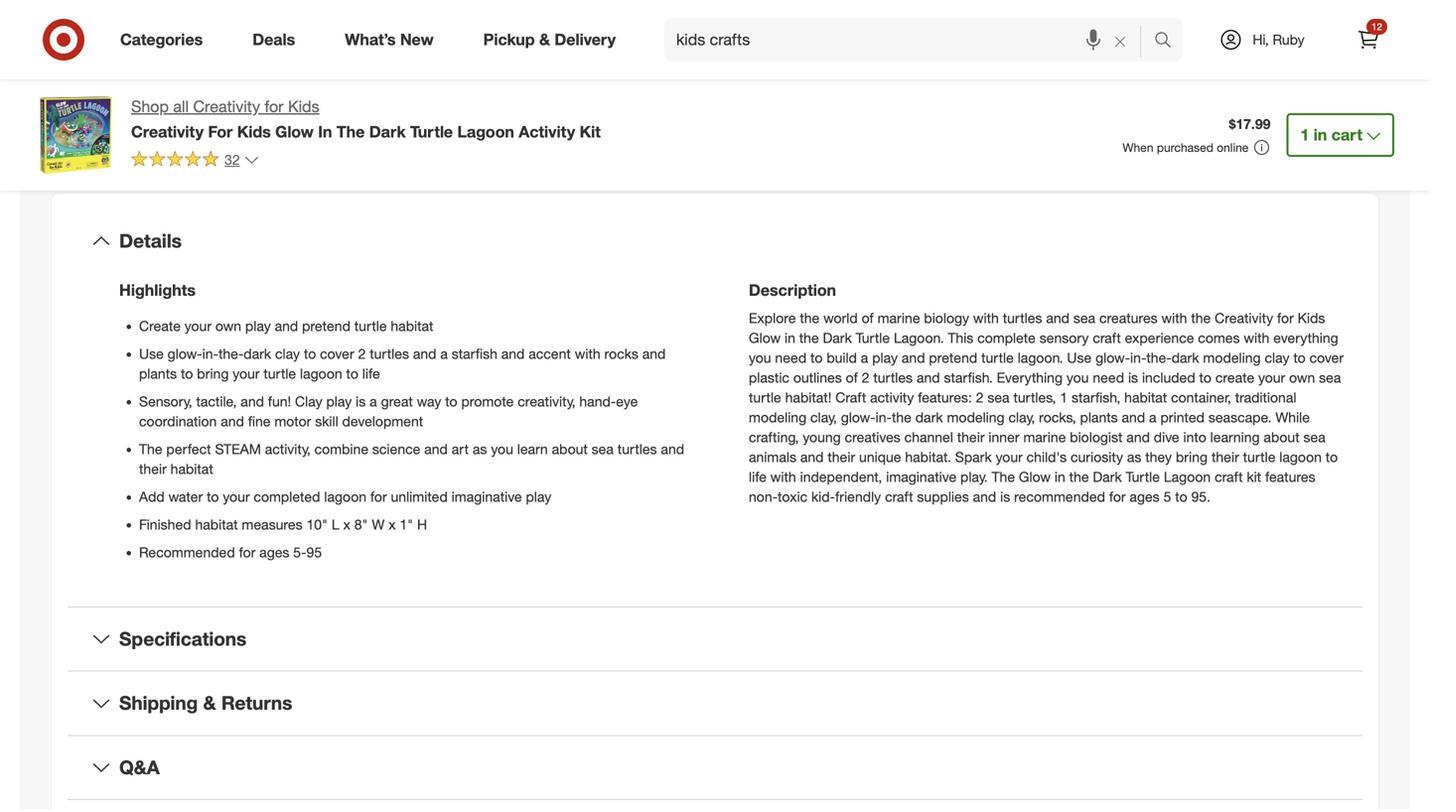 Task type: locate. For each thing, give the bounding box(es) containing it.
life inside description explore the world of marine biology with turtles and sea creatures with the creativity for kids glow in the dark turtle lagoon. this complete sensory craft experience comes with everything you need to build a play and pretend turtle lagoon. use glow-in-the-dark modeling clay to cover plastic outlines of 2 turtles and starfish. everything you need is included to create your own sea turtle habitat! craft activity features: 2 sea turtles, 1 starfish, habitat container, traditional modeling clay, glow-in-the dark modeling clay, rocks, plants and a printed seascape. while crafting, young creatives channel their inner marine biologist and dive into learning about sea animals and their unique habitat. spark your child's curiosity as they bring their turtle lagoon to life with independent, imaginative play. the glow in the dark turtle lagoon craft kit features non-toxic kid-friendly craft supplies and is recommended for ages 5 to 95.
[[749, 469, 767, 486]]

fun!
[[268, 393, 291, 411]]

0 horizontal spatial is
[[356, 393, 366, 411]]

10"
[[306, 516, 328, 534]]

32
[[225, 151, 240, 168]]

comes
[[1198, 330, 1240, 347]]

0 horizontal spatial marine
[[878, 310, 921, 327]]

ages left 5
[[1130, 489, 1160, 506]]

for
[[208, 122, 233, 141]]

their up add
[[139, 461, 167, 478]]

image gallery element
[[36, 0, 691, 102]]

1 horizontal spatial plants
[[1080, 409, 1118, 427]]

the inside the perfect steam activity, combine science and art as you learn about sea turtles and their habitat
[[139, 441, 162, 458]]

create your own play and pretend turtle habitat
[[139, 318, 434, 335]]

a
[[440, 346, 448, 363], [861, 350, 869, 367], [370, 393, 377, 411], [1150, 409, 1157, 427]]

cover up clay
[[320, 346, 354, 363]]

bring down the into on the right
[[1176, 449, 1208, 466]]

& right pickup
[[539, 30, 550, 49]]

the left perfect
[[139, 441, 162, 458]]

1 vertical spatial lagoon
[[1280, 449, 1322, 466]]

habitat up "recommended for ages 5-95"
[[195, 516, 238, 534]]

you up starfish, on the right
[[1067, 369, 1089, 387]]

build
[[827, 350, 857, 367]]

1 vertical spatial kids
[[237, 122, 271, 141]]

kids up everything
[[1298, 310, 1326, 327]]

sponsored
[[1336, 66, 1395, 81]]

about inside description explore the world of marine biology with turtles and sea creatures with the creativity for kids glow in the dark turtle lagoon. this complete sensory craft experience comes with everything you need to build a play and pretend turtle lagoon. use glow-in-the-dark modeling clay to cover plastic outlines of 2 turtles and starfish. everything you need is included to create your own sea turtle habitat! craft activity features: 2 sea turtles, 1 starfish, habitat container, traditional modeling clay, glow-in-the dark modeling clay, rocks, plants and a printed seascape. while crafting, young creatives channel their inner marine biologist and dive into learning about sea animals and their unique habitat. spark your child's curiosity as they bring their turtle lagoon to life with independent, imaginative play. the glow in the dark turtle lagoon craft kit features non-toxic kid-friendly craft supplies and is recommended for ages 5 to 95.
[[1264, 429, 1300, 446]]

modeling up crafting,
[[749, 409, 807, 427]]

curiosity
[[1071, 449, 1124, 466]]

marine up 'child's'
[[1024, 429, 1066, 446]]

0 vertical spatial marine
[[878, 310, 921, 327]]

in- up the tactile,
[[202, 346, 219, 363]]

plants up sensory,
[[139, 365, 177, 383]]

your up the tactile,
[[233, 365, 260, 383]]

& for shipping
[[203, 692, 216, 715]]

1 horizontal spatial of
[[862, 310, 874, 327]]

the up comes
[[1192, 310, 1211, 327]]

sea
[[1074, 310, 1096, 327], [1320, 369, 1342, 387], [988, 389, 1010, 407], [1304, 429, 1326, 446], [592, 441, 614, 458]]

a right the build
[[861, 350, 869, 367]]

rocks,
[[1039, 409, 1077, 427]]

their up independent,
[[828, 449, 856, 466]]

own down everything
[[1290, 369, 1316, 387]]

x right l
[[343, 516, 351, 534]]

0 vertical spatial &
[[539, 30, 550, 49]]

turtles down eye
[[618, 441, 657, 458]]

for down deals link
[[265, 97, 284, 116]]

2 horizontal spatial you
[[1067, 369, 1089, 387]]

play
[[245, 318, 271, 335], [873, 350, 898, 367], [326, 393, 352, 411], [526, 489, 552, 506]]

0 vertical spatial own
[[215, 318, 241, 335]]

plants up biologist
[[1080, 409, 1118, 427]]

art
[[452, 441, 469, 458]]

the up outlines
[[800, 330, 819, 347]]

glow- down craft
[[841, 409, 876, 427]]

12
[[1372, 20, 1383, 33]]

you up plastic
[[749, 350, 772, 367]]

1 horizontal spatial dark
[[823, 330, 852, 347]]

1 horizontal spatial the-
[[1147, 350, 1172, 367]]

glow-
[[168, 346, 202, 363], [1096, 350, 1131, 367], [841, 409, 876, 427]]

as left they on the right bottom of the page
[[1127, 449, 1142, 466]]

1 horizontal spatial glow
[[749, 330, 781, 347]]

use down sensory
[[1067, 350, 1092, 367]]

2 vertical spatial the
[[992, 469, 1015, 486]]

motor
[[275, 413, 311, 430]]

you left learn
[[491, 441, 514, 458]]

turtle up kit
[[1244, 449, 1276, 466]]

fine
[[248, 413, 271, 430]]

show more images
[[295, 70, 432, 89]]

shipping & returns
[[119, 692, 292, 715]]

2 horizontal spatial turtle
[[1126, 469, 1160, 486]]

about right learn
[[552, 441, 588, 458]]

habitat
[[391, 318, 434, 335], [1125, 389, 1168, 407], [171, 461, 213, 478], [195, 516, 238, 534]]

1 vertical spatial 1
[[1060, 389, 1068, 407]]

0 vertical spatial of
[[862, 310, 874, 327]]

2 vertical spatial lagoon
[[324, 489, 367, 506]]

friendly
[[836, 489, 881, 506]]

turtle up fun!
[[264, 365, 296, 383]]

dark inside shop all creativity for kids creativity for kids glow in the dark turtle lagoon activity kit
[[369, 122, 406, 141]]

kit
[[580, 122, 601, 141]]

dark up included
[[1172, 350, 1200, 367]]

description explore the world of marine biology with turtles and sea creatures with the creativity for kids glow in the dark turtle lagoon. this complete sensory craft experience comes with everything you need to build a play and pretend turtle lagoon. use glow-in-the-dark modeling clay to cover plastic outlines of 2 turtles and starfish. everything you need is included to create your own sea turtle habitat! craft activity features: 2 sea turtles, 1 starfish, habitat container, traditional modeling clay, glow-in-the dark modeling clay, rocks, plants and a printed seascape. while crafting, young creatives channel their inner marine biologist and dive into learning about sea animals and their unique habitat. spark your child's curiosity as they bring their turtle lagoon to life with independent, imaginative play. the glow in the dark turtle lagoon craft kit features non-toxic kid-friendly craft supplies and is recommended for ages 5 to 95.
[[749, 281, 1344, 506]]

cover inside use glow-in-the-dark clay to cover 2 turtles and a starfish and accent with rocks and plants to bring your turtle lagoon to life
[[320, 346, 354, 363]]

0 horizontal spatial 1
[[1060, 389, 1068, 407]]

8"
[[354, 516, 368, 534]]

details button
[[68, 210, 1363, 273]]

play up skill
[[326, 393, 352, 411]]

0 vertical spatial kids
[[288, 97, 320, 116]]

lagoon up features
[[1280, 449, 1322, 466]]

2 vertical spatial 2
[[976, 389, 984, 407]]

you
[[749, 350, 772, 367], [1067, 369, 1089, 387], [491, 441, 514, 458]]

the left world on the top right of the page
[[800, 310, 820, 327]]

search button
[[1146, 18, 1193, 66]]

2 vertical spatial craft
[[885, 489, 914, 506]]

dark down images
[[369, 122, 406, 141]]

0 horizontal spatial in
[[785, 330, 796, 347]]

turtle inside shop all creativity for kids creativity for kids glow in the dark turtle lagoon activity kit
[[410, 122, 453, 141]]

features:
[[918, 389, 972, 407]]

creativity down all
[[131, 122, 204, 141]]

1 vertical spatial &
[[203, 692, 216, 715]]

use inside description explore the world of marine biology with turtles and sea creatures with the creativity for kids glow in the dark turtle lagoon. this complete sensory craft experience comes with everything you need to build a play and pretend turtle lagoon. use glow-in-the-dark modeling clay to cover plastic outlines of 2 turtles and starfish. everything you need is included to create your own sea turtle habitat! craft activity features: 2 sea turtles, 1 starfish, habitat container, traditional modeling clay, glow-in-the dark modeling clay, rocks, plants and a printed seascape. while crafting, young creatives channel their inner marine biologist and dive into learning about sea animals and their unique habitat. spark your child's curiosity as they bring their turtle lagoon to life with independent, imaginative play. the glow in the dark turtle lagoon craft kit features non-toxic kid-friendly craft supplies and is recommended for ages 5 to 95.
[[1067, 350, 1092, 367]]

starfish
[[452, 346, 498, 363]]

marine
[[878, 310, 921, 327], [1024, 429, 1066, 446]]

the- down 'experience'
[[1147, 350, 1172, 367]]

bring up the tactile,
[[197, 365, 229, 383]]

pickup & delivery link
[[467, 18, 641, 62]]

1 horizontal spatial imaginative
[[886, 469, 957, 486]]

world
[[824, 310, 858, 327]]

into
[[1184, 429, 1207, 446]]

bring
[[197, 365, 229, 383], [1176, 449, 1208, 466]]

skill
[[315, 413, 338, 430]]

with left rocks
[[575, 346, 601, 363]]

95
[[307, 544, 322, 562]]

2 vertical spatial kids
[[1298, 310, 1326, 327]]

0 vertical spatial pretend
[[302, 318, 351, 335]]

imaginative down habitat.
[[886, 469, 957, 486]]

imaginative down art
[[452, 489, 522, 506]]

of up craft
[[846, 369, 858, 387]]

0 horizontal spatial clay,
[[811, 409, 837, 427]]

with up 'experience'
[[1162, 310, 1188, 327]]

glow- down creatures
[[1096, 350, 1131, 367]]

turtles,
[[1014, 389, 1057, 407]]

marine up lagoon.
[[878, 310, 921, 327]]

0 horizontal spatial dark
[[244, 346, 271, 363]]

clay inside use glow-in-the-dark clay to cover 2 turtles and a starfish and accent with rocks and plants to bring your turtle lagoon to life
[[275, 346, 300, 363]]

life
[[362, 365, 380, 383], [749, 469, 767, 486]]

perfect
[[166, 441, 211, 458]]

with up toxic
[[771, 469, 797, 486]]

2 vertical spatial you
[[491, 441, 514, 458]]

0 horizontal spatial dark
[[369, 122, 406, 141]]

pretend
[[302, 318, 351, 335], [929, 350, 978, 367]]

lagoon
[[458, 122, 514, 141], [1164, 469, 1211, 486]]

lagoon inside description explore the world of marine biology with turtles and sea creatures with the creativity for kids glow in the dark turtle lagoon. this complete sensory craft experience comes with everything you need to build a play and pretend turtle lagoon. use glow-in-the-dark modeling clay to cover plastic outlines of 2 turtles and starfish. everything you need is included to create your own sea turtle habitat! craft activity features: 2 sea turtles, 1 starfish, habitat container, traditional modeling clay, glow-in-the dark modeling clay, rocks, plants and a printed seascape. while crafting, young creatives channel their inner marine biologist and dive into learning about sea animals and their unique habitat. spark your child's curiosity as they bring their turtle lagoon to life with independent, imaginative play. the glow in the dark turtle lagoon craft kit features non-toxic kid-friendly craft supplies and is recommended for ages 5 to 95.
[[1164, 469, 1211, 486]]

ages inside description explore the world of marine biology with turtles and sea creatures with the creativity for kids glow in the dark turtle lagoon. this complete sensory craft experience comes with everything you need to build a play and pretend turtle lagoon. use glow-in-the-dark modeling clay to cover plastic outlines of 2 turtles and starfish. everything you need is included to create your own sea turtle habitat! craft activity features: 2 sea turtles, 1 starfish, habitat container, traditional modeling clay, glow-in-the dark modeling clay, rocks, plants and a printed seascape. while crafting, young creatives channel their inner marine biologist and dive into learning about sea animals and their unique habitat. spark your child's curiosity as they bring their turtle lagoon to life with independent, imaginative play. the glow in the dark turtle lagoon craft kit features non-toxic kid-friendly craft supplies and is recommended for ages 5 to 95.
[[1130, 489, 1160, 506]]

creativity up for
[[193, 97, 260, 116]]

0 vertical spatial the
[[337, 122, 365, 141]]

2 horizontal spatial glow-
[[1096, 350, 1131, 367]]

plants inside description explore the world of marine biology with turtles and sea creatures with the creativity for kids glow in the dark turtle lagoon. this complete sensory craft experience comes with everything you need to build a play and pretend turtle lagoon. use glow-in-the-dark modeling clay to cover plastic outlines of 2 turtles and starfish. everything you need is included to create your own sea turtle habitat! craft activity features: 2 sea turtles, 1 starfish, habitat container, traditional modeling clay, glow-in-the dark modeling clay, rocks, plants and a printed seascape. while crafting, young creatives channel their inner marine biologist and dive into learning about sea animals and their unique habitat. spark your child's curiosity as they bring their turtle lagoon to life with independent, imaginative play. the glow in the dark turtle lagoon craft kit features non-toxic kid-friendly craft supplies and is recommended for ages 5 to 95.
[[1080, 409, 1118, 427]]

everything
[[997, 369, 1063, 387]]

0 vertical spatial glow
[[275, 122, 314, 141]]

dark down "create your own play and pretend turtle habitat"
[[244, 346, 271, 363]]

1 in cart for creativity for kids glow in the dark turtle lagoon activity kit element
[[1301, 125, 1363, 145]]

turtle down they on the right bottom of the page
[[1126, 469, 1160, 486]]

0 vertical spatial plants
[[139, 365, 177, 383]]

kids
[[288, 97, 320, 116], [237, 122, 271, 141], [1298, 310, 1326, 327]]

turtle down images
[[410, 122, 453, 141]]

habitat inside the perfect steam activity, combine science and art as you learn about sea turtles and their habitat
[[171, 461, 213, 478]]

habitat down perfect
[[171, 461, 213, 478]]

0 horizontal spatial about
[[552, 441, 588, 458]]

cart
[[1332, 125, 1363, 145]]

0 horizontal spatial of
[[846, 369, 858, 387]]

kids inside description explore the world of marine biology with turtles and sea creatures with the creativity for kids glow in the dark turtle lagoon. this complete sensory craft experience comes with everything you need to build a play and pretend turtle lagoon. use glow-in-the-dark modeling clay to cover plastic outlines of 2 turtles and starfish. everything you need is included to create your own sea turtle habitat! craft activity features: 2 sea turtles, 1 starfish, habitat container, traditional modeling clay, glow-in-the dark modeling clay, rocks, plants and a printed seascape. while crafting, young creatives channel their inner marine biologist and dive into learning about sea animals and their unique habitat. spark your child's curiosity as they bring their turtle lagoon to life with independent, imaginative play. the glow in the dark turtle lagoon craft kit features non-toxic kid-friendly craft supplies and is recommended for ages 5 to 95.
[[1298, 310, 1326, 327]]

ages left 5-
[[259, 544, 290, 562]]

1 horizontal spatial about
[[1264, 429, 1300, 446]]

own right create
[[215, 318, 241, 335]]

1 horizontal spatial clay,
[[1009, 409, 1036, 427]]

2 clay, from the left
[[1009, 409, 1036, 427]]

1 vertical spatial imaginative
[[452, 489, 522, 506]]

about
[[1264, 429, 1300, 446], [552, 441, 588, 458]]

lagoon up l
[[324, 489, 367, 506]]

starfish.
[[944, 369, 993, 387]]

0 horizontal spatial you
[[491, 441, 514, 458]]

0 horizontal spatial clay
[[275, 346, 300, 363]]

kids down the show
[[288, 97, 320, 116]]

the inside shop all creativity for kids creativity for kids glow in the dark turtle lagoon activity kit
[[337, 122, 365, 141]]

0 vertical spatial bring
[[197, 365, 229, 383]]

in- down 'experience'
[[1131, 350, 1147, 367]]

in up recommended
[[1055, 469, 1066, 486]]

shop all creativity for kids creativity for kids glow in the dark turtle lagoon activity kit
[[131, 97, 601, 141]]

cover
[[320, 346, 354, 363], [1310, 350, 1344, 367]]

1 vertical spatial 2
[[862, 369, 870, 387]]

0 horizontal spatial 2
[[358, 346, 366, 363]]

traditional
[[1236, 389, 1297, 407]]

lagoon up clay
[[300, 365, 342, 383]]

a left starfish
[[440, 346, 448, 363]]

turtle up the build
[[856, 330, 890, 347]]

0 vertical spatial need
[[775, 350, 807, 367]]

0 vertical spatial ages
[[1130, 489, 1160, 506]]

2 up craft
[[862, 369, 870, 387]]

1 vertical spatial marine
[[1024, 429, 1066, 446]]

1 up rocks,
[[1060, 389, 1068, 407]]

0 horizontal spatial use
[[139, 346, 164, 363]]

1 horizontal spatial ages
[[1130, 489, 1160, 506]]

creativity,
[[518, 393, 576, 411]]

kit
[[1247, 469, 1262, 486]]

craft right friendly
[[885, 489, 914, 506]]

2 horizontal spatial in
[[1314, 125, 1328, 145]]

1 horizontal spatial turtle
[[856, 330, 890, 347]]

1 vertical spatial glow
[[749, 330, 781, 347]]

the down activity
[[892, 409, 912, 427]]

0 horizontal spatial glow
[[275, 122, 314, 141]]

1 x from the left
[[343, 516, 351, 534]]

& left returns
[[203, 692, 216, 715]]

1 vertical spatial lagoon
[[1164, 469, 1211, 486]]

2 horizontal spatial craft
[[1215, 469, 1243, 486]]

combine
[[315, 441, 369, 458]]

1 vertical spatial creativity
[[131, 122, 204, 141]]

sea down hand-
[[592, 441, 614, 458]]

clay, down turtles,
[[1009, 409, 1036, 427]]

1 horizontal spatial x
[[389, 516, 396, 534]]

1 vertical spatial pretend
[[929, 350, 978, 367]]

categories link
[[103, 18, 228, 62]]

1 vertical spatial own
[[1290, 369, 1316, 387]]

0 vertical spatial is
[[1129, 369, 1139, 387]]

1 horizontal spatial you
[[749, 350, 772, 367]]

play.
[[961, 469, 988, 486]]

0 horizontal spatial bring
[[197, 365, 229, 383]]

1 horizontal spatial the
[[337, 122, 365, 141]]

1 vertical spatial the
[[139, 441, 162, 458]]

1 vertical spatial life
[[749, 469, 767, 486]]

water
[[168, 489, 203, 506]]

clay inside description explore the world of marine biology with turtles and sea creatures with the creativity for kids glow in the dark turtle lagoon. this complete sensory craft experience comes with everything you need to build a play and pretend turtle lagoon. use glow-in-the-dark modeling clay to cover plastic outlines of 2 turtles and starfish. everything you need is included to create your own sea turtle habitat! craft activity features: 2 sea turtles, 1 starfish, habitat container, traditional modeling clay, glow-in-the dark modeling clay, rocks, plants and a printed seascape. while crafting, young creatives channel their inner marine biologist and dive into learning about sea animals and their unique habitat. spark your child's curiosity as they bring their turtle lagoon to life with independent, imaginative play. the glow in the dark turtle lagoon craft kit features non-toxic kid-friendly craft supplies and is recommended for ages 5 to 95.
[[1265, 350, 1290, 367]]

dark up channel
[[916, 409, 943, 427]]

x right w
[[389, 516, 396, 534]]

0 horizontal spatial in-
[[202, 346, 219, 363]]

sensory
[[1040, 330, 1089, 347]]

1 clay, from the left
[[811, 409, 837, 427]]

the right play.
[[992, 469, 1015, 486]]

x
[[343, 516, 351, 534], [389, 516, 396, 534]]

lagoon left activity
[[458, 122, 514, 141]]

a up development
[[370, 393, 377, 411]]

need up plastic
[[775, 350, 807, 367]]

play down lagoon.
[[873, 350, 898, 367]]

habitat down included
[[1125, 389, 1168, 407]]

1 horizontal spatial is
[[1001, 489, 1011, 506]]

for up w
[[370, 489, 387, 506]]

0 horizontal spatial cover
[[320, 346, 354, 363]]

2 inside use glow-in-the-dark clay to cover 2 turtles and a starfish and accent with rocks and plants to bring your turtle lagoon to life
[[358, 346, 366, 363]]

specifications
[[119, 628, 247, 651]]

1 vertical spatial need
[[1093, 369, 1125, 387]]

pretend down this
[[929, 350, 978, 367]]

dark down curiosity
[[1093, 469, 1122, 486]]

categories
[[120, 30, 203, 49]]

dark down world on the top right of the page
[[823, 330, 852, 347]]

lagoon
[[300, 365, 342, 383], [1280, 449, 1322, 466], [324, 489, 367, 506]]

need up starfish, on the right
[[1093, 369, 1125, 387]]

1 vertical spatial ages
[[259, 544, 290, 562]]

0 vertical spatial lagoon
[[458, 122, 514, 141]]

creatures
[[1100, 310, 1158, 327]]

1 horizontal spatial clay
[[1265, 350, 1290, 367]]

pretend up clay
[[302, 318, 351, 335]]

craft
[[1093, 330, 1121, 347], [1215, 469, 1243, 486], [885, 489, 914, 506]]

0 horizontal spatial lagoon
[[458, 122, 514, 141]]

2
[[358, 346, 366, 363], [862, 369, 870, 387], [976, 389, 984, 407]]

the- up the tactile,
[[219, 346, 244, 363]]

0 horizontal spatial the
[[139, 441, 162, 458]]

1 vertical spatial in
[[785, 330, 796, 347]]

when purchased online
[[1123, 140, 1249, 155]]

ages
[[1130, 489, 1160, 506], [259, 544, 290, 562]]

in- inside use glow-in-the-dark clay to cover 2 turtles and a starfish and accent with rocks and plants to bring your turtle lagoon to life
[[202, 346, 219, 363]]

supplies
[[917, 489, 969, 506]]

they
[[1146, 449, 1172, 466]]

rocks
[[605, 346, 639, 363]]

clay down "create your own play and pretend turtle habitat"
[[275, 346, 300, 363]]

2 vertical spatial creativity
[[1215, 310, 1274, 327]]

0 vertical spatial 2
[[358, 346, 366, 363]]

steam
[[215, 441, 261, 458]]

with right comes
[[1244, 330, 1270, 347]]

to
[[304, 346, 316, 363], [811, 350, 823, 367], [1294, 350, 1306, 367], [181, 365, 193, 383], [346, 365, 359, 383], [1200, 369, 1212, 387], [445, 393, 458, 411], [1326, 449, 1338, 466], [1176, 489, 1188, 506], [207, 489, 219, 506]]

1 vertical spatial bring
[[1176, 449, 1208, 466]]

as right art
[[473, 441, 487, 458]]

2 down starfish.
[[976, 389, 984, 407]]

in-
[[202, 346, 219, 363], [1131, 350, 1147, 367], [876, 409, 892, 427]]

highlights
[[119, 281, 196, 300]]

& inside dropdown button
[[203, 692, 216, 715]]

1 horizontal spatial dark
[[916, 409, 943, 427]]

2 horizontal spatial 2
[[976, 389, 984, 407]]

1 horizontal spatial marine
[[1024, 429, 1066, 446]]

habitat!
[[786, 389, 832, 407]]

life up sensory, tactile, and fun! clay play is a great way to promote creativity, hand-eye coordination and fine motor skill development
[[362, 365, 380, 383]]

0 horizontal spatial plants
[[139, 365, 177, 383]]

imaginative
[[886, 469, 957, 486], [452, 489, 522, 506]]

complete
[[978, 330, 1036, 347]]



Task type: describe. For each thing, give the bounding box(es) containing it.
spark
[[956, 449, 992, 466]]

1 horizontal spatial 1
[[1301, 125, 1310, 145]]

2 vertical spatial in
[[1055, 469, 1066, 486]]

h
[[417, 516, 427, 534]]

biologist
[[1070, 429, 1123, 446]]

your down inner
[[996, 449, 1023, 466]]

about inside the perfect steam activity, combine science and art as you learn about sea turtles and their habitat
[[552, 441, 588, 458]]

what's new
[[345, 30, 434, 49]]

recommended for ages 5-95
[[139, 544, 322, 562]]

inner
[[989, 429, 1020, 446]]

sea down while
[[1304, 429, 1326, 446]]

1 horizontal spatial modeling
[[947, 409, 1005, 427]]

turtle down plastic
[[749, 389, 782, 407]]

learn
[[517, 441, 548, 458]]

hand-
[[580, 393, 616, 411]]

sea inside the perfect steam activity, combine science and art as you learn about sea turtles and their habitat
[[592, 441, 614, 458]]

0 vertical spatial creativity
[[193, 97, 260, 116]]

science
[[372, 441, 421, 458]]

play down learn
[[526, 489, 552, 506]]

when
[[1123, 140, 1154, 155]]

1 inside description explore the world of marine biology with turtles and sea creatures with the creativity for kids glow in the dark turtle lagoon. this complete sensory craft experience comes with everything you need to build a play and pretend turtle lagoon. use glow-in-the-dark modeling clay to cover plastic outlines of 2 turtles and starfish. everything you need is included to create your own sea turtle habitat! craft activity features: 2 sea turtles, 1 starfish, habitat container, traditional modeling clay, glow-in-the dark modeling clay, rocks, plants and a printed seascape. while crafting, young creatives channel their inner marine biologist and dive into learning about sea animals and their unique habitat. spark your child's curiosity as they bring their turtle lagoon to life with independent, imaginative play. the glow in the dark turtle lagoon craft kit features non-toxic kid-friendly craft supplies and is recommended for ages 5 to 95.
[[1060, 389, 1068, 407]]

bring inside use glow-in-the-dark clay to cover 2 turtles and a starfish and accent with rocks and plants to bring your turtle lagoon to life
[[197, 365, 229, 383]]

the- inside use glow-in-the-dark clay to cover 2 turtles and a starfish and accent with rocks and plants to bring your turtle lagoon to life
[[219, 346, 244, 363]]

q&a
[[119, 756, 160, 779]]

q&a button
[[68, 737, 1363, 800]]

completed
[[254, 489, 320, 506]]

with inside use glow-in-the-dark clay to cover 2 turtles and a starfish and accent with rocks and plants to bring your turtle lagoon to life
[[575, 346, 601, 363]]

5
[[1164, 489, 1172, 506]]

their down learning
[[1212, 449, 1240, 466]]

$17.99
[[1229, 115, 1271, 133]]

& for pickup
[[539, 30, 550, 49]]

specifications button
[[68, 608, 1363, 671]]

0 horizontal spatial ages
[[259, 544, 290, 562]]

life inside use glow-in-the-dark clay to cover 2 turtles and a starfish and accent with rocks and plants to bring your turtle lagoon to life
[[362, 365, 380, 383]]

w
[[372, 516, 385, 534]]

learning
[[1211, 429, 1260, 446]]

12 link
[[1347, 18, 1391, 62]]

advertisement region
[[739, 0, 1395, 64]]

bring inside description explore the world of marine biology with turtles and sea creatures with the creativity for kids glow in the dark turtle lagoon. this complete sensory craft experience comes with everything you need to build a play and pretend turtle lagoon. use glow-in-the-dark modeling clay to cover plastic outlines of 2 turtles and starfish. everything you need is included to create your own sea turtle habitat! craft activity features: 2 sea turtles, 1 starfish, habitat container, traditional modeling clay, glow-in-the dark modeling clay, rocks, plants and a printed seascape. while crafting, young creatives channel their inner marine biologist and dive into learning about sea animals and their unique habitat. spark your child's curiosity as they bring their turtle lagoon to life with independent, imaginative play. the glow in the dark turtle lagoon craft kit features non-toxic kid-friendly craft supplies and is recommended for ages 5 to 95.
[[1176, 449, 1208, 466]]

you inside the perfect steam activity, combine science and art as you learn about sea turtles and their habitat
[[491, 441, 514, 458]]

0 horizontal spatial craft
[[885, 489, 914, 506]]

the- inside description explore the world of marine biology with turtles and sea creatures with the creativity for kids glow in the dark turtle lagoon. this complete sensory craft experience comes with everything you need to build a play and pretend turtle lagoon. use glow-in-the-dark modeling clay to cover plastic outlines of 2 turtles and starfish. everything you need is included to create your own sea turtle habitat! craft activity features: 2 sea turtles, 1 starfish, habitat container, traditional modeling clay, glow-in-the dark modeling clay, rocks, plants and a printed seascape. while crafting, young creatives channel their inner marine biologist and dive into learning about sea animals and their unique habitat. spark your child's curiosity as they bring their turtle lagoon to life with independent, imaginative play. the glow in the dark turtle lagoon craft kit features non-toxic kid-friendly craft supplies and is recommended for ages 5 to 95.
[[1147, 350, 1172, 367]]

the perfect steam activity, combine science and art as you learn about sea turtles and their habitat
[[139, 441, 685, 478]]

2 horizontal spatial modeling
[[1204, 350, 1261, 367]]

new
[[400, 30, 434, 49]]

2 horizontal spatial in-
[[1131, 350, 1147, 367]]

as inside description explore the world of marine biology with turtles and sea creatures with the creativity for kids glow in the dark turtle lagoon. this complete sensory craft experience comes with everything you need to build a play and pretend turtle lagoon. use glow-in-the-dark modeling clay to cover plastic outlines of 2 turtles and starfish. everything you need is included to create your own sea turtle habitat! craft activity features: 2 sea turtles, 1 starfish, habitat container, traditional modeling clay, glow-in-the dark modeling clay, rocks, plants and a printed seascape. while crafting, young creatives channel their inner marine biologist and dive into learning about sea animals and their unique habitat. spark your child's curiosity as they bring their turtle lagoon to life with independent, imaginative play. the glow in the dark turtle lagoon craft kit features non-toxic kid-friendly craft supplies and is recommended for ages 5 to 95.
[[1127, 449, 1142, 466]]

1 horizontal spatial 2
[[862, 369, 870, 387]]

turtles inside use glow-in-the-dark clay to cover 2 turtles and a starfish and accent with rocks and plants to bring your turtle lagoon to life
[[370, 346, 409, 363]]

turtle inside use glow-in-the-dark clay to cover 2 turtles and a starfish and accent with rocks and plants to bring your turtle lagoon to life
[[264, 365, 296, 383]]

glow inside shop all creativity for kids creativity for kids glow in the dark turtle lagoon activity kit
[[275, 122, 314, 141]]

play inside sensory, tactile, and fun! clay play is a great way to promote creativity, hand-eye coordination and fine motor skill development
[[326, 393, 352, 411]]

1 vertical spatial you
[[1067, 369, 1089, 387]]

2 vertical spatial glow
[[1019, 469, 1051, 486]]

hi, ruby
[[1253, 31, 1305, 48]]

non-
[[749, 489, 778, 506]]

details
[[119, 229, 182, 252]]

0 horizontal spatial imaginative
[[452, 489, 522, 506]]

finished habitat measures 10" l x 8" w x 1" h
[[139, 516, 427, 534]]

turtle up use glow-in-the-dark clay to cover 2 turtles and a starfish and accent with rocks and plants to bring your turtle lagoon to life
[[354, 318, 387, 335]]

for inside shop all creativity for kids creativity for kids glow in the dark turtle lagoon activity kit
[[265, 97, 284, 116]]

1 horizontal spatial need
[[1093, 369, 1125, 387]]

pickup
[[483, 30, 535, 49]]

young
[[803, 429, 841, 446]]

1 horizontal spatial kids
[[288, 97, 320, 116]]

is inside sensory, tactile, and fun! clay play is a great way to promote creativity, hand-eye coordination and fine motor skill development
[[356, 393, 366, 411]]

for down measures
[[239, 544, 256, 562]]

the inside description explore the world of marine biology with turtles and sea creatures with the creativity for kids glow in the dark turtle lagoon. this complete sensory craft experience comes with everything you need to build a play and pretend turtle lagoon. use glow-in-the-dark modeling clay to cover plastic outlines of 2 turtles and starfish. everything you need is included to create your own sea turtle habitat! craft activity features: 2 sea turtles, 1 starfish, habitat container, traditional modeling clay, glow-in-the dark modeling clay, rocks, plants and a printed seascape. while crafting, young creatives channel their inner marine biologist and dive into learning about sea animals and their unique habitat. spark your child's curiosity as they bring their turtle lagoon to life with independent, imaginative play. the glow in the dark turtle lagoon craft kit features non-toxic kid-friendly craft supplies and is recommended for ages 5 to 95.
[[992, 469, 1015, 486]]

a inside sensory, tactile, and fun! clay play is a great way to promote creativity, hand-eye coordination and fine motor skill development
[[370, 393, 377, 411]]

unique
[[859, 449, 902, 466]]

channel
[[905, 429, 954, 446]]

habitat up use glow-in-the-dark clay to cover 2 turtles and a starfish and accent with rocks and plants to bring your turtle lagoon to life
[[391, 318, 434, 335]]

explore
[[749, 310, 796, 327]]

creativity inside description explore the world of marine biology with turtles and sea creatures with the creativity for kids glow in the dark turtle lagoon. this complete sensory craft experience comes with everything you need to build a play and pretend turtle lagoon. use glow-in-the-dark modeling clay to cover plastic outlines of 2 turtles and starfish. everything you need is included to create your own sea turtle habitat! craft activity features: 2 sea turtles, 1 starfish, habitat container, traditional modeling clay, glow-in-the dark modeling clay, rocks, plants and a printed seascape. while crafting, young creatives channel their inner marine biologist and dive into learning about sea animals and their unique habitat. spark your child's curiosity as they bring their turtle lagoon to life with independent, imaginative play. the glow in the dark turtle lagoon craft kit features non-toxic kid-friendly craft supplies and is recommended for ages 5 to 95.
[[1215, 310, 1274, 327]]

turtle down complete
[[982, 350, 1014, 367]]

their up 'spark'
[[957, 429, 985, 446]]

toxic
[[778, 489, 808, 506]]

as inside the perfect steam activity, combine science and art as you learn about sea turtles and their habitat
[[473, 441, 487, 458]]

hi,
[[1253, 31, 1269, 48]]

turtles up complete
[[1003, 310, 1043, 327]]

0 horizontal spatial own
[[215, 318, 241, 335]]

eye
[[616, 393, 638, 411]]

sensory, tactile, and fun! clay play is a great way to promote creativity, hand-eye coordination and fine motor skill development
[[139, 393, 638, 430]]

images
[[381, 70, 432, 89]]

more
[[340, 70, 376, 89]]

0 vertical spatial craft
[[1093, 330, 1121, 347]]

a up dive
[[1150, 409, 1157, 427]]

creativity for kids glow in the dark turtle lagoon activity kit, 6 of 14 image
[[372, 0, 691, 42]]

to inside sensory, tactile, and fun! clay play is a great way to promote creativity, hand-eye coordination and fine motor skill development
[[445, 393, 458, 411]]

dark inside use glow-in-the-dark clay to cover 2 turtles and a starfish and accent with rocks and plants to bring your turtle lagoon to life
[[244, 346, 271, 363]]

lagoon inside shop all creativity for kids creativity for kids glow in the dark turtle lagoon activity kit
[[458, 122, 514, 141]]

2 vertical spatial turtle
[[1126, 469, 1160, 486]]

32 link
[[131, 150, 260, 173]]

turtles up activity
[[874, 369, 913, 387]]

for up everything
[[1278, 310, 1294, 327]]

0 horizontal spatial kids
[[237, 122, 271, 141]]

your up traditional
[[1259, 369, 1286, 387]]

sea up sensory
[[1074, 310, 1096, 327]]

own inside description explore the world of marine biology with turtles and sea creatures with the creativity for kids glow in the dark turtle lagoon. this complete sensory craft experience comes with everything you need to build a play and pretend turtle lagoon. use glow-in-the-dark modeling clay to cover plastic outlines of 2 turtles and starfish. everything you need is included to create your own sea turtle habitat! craft activity features: 2 sea turtles, 1 starfish, habitat container, traditional modeling clay, glow-in-the dark modeling clay, rocks, plants and a printed seascape. while crafting, young creatives channel their inner marine biologist and dive into learning about sea animals and their unique habitat. spark your child's curiosity as they bring their turtle lagoon to life with independent, imaginative play. the glow in the dark turtle lagoon craft kit features non-toxic kid-friendly craft supplies and is recommended for ages 5 to 95.
[[1290, 369, 1316, 387]]

0 horizontal spatial pretend
[[302, 318, 351, 335]]

add water to your completed lagoon for unlimited imaginative play
[[139, 489, 552, 506]]

creatives
[[845, 429, 901, 446]]

1 in cart
[[1301, 125, 1363, 145]]

delivery
[[555, 30, 616, 49]]

habitat.
[[905, 449, 952, 466]]

create
[[1216, 369, 1255, 387]]

0 vertical spatial you
[[749, 350, 772, 367]]

recommended
[[139, 544, 235, 562]]

play up fun!
[[245, 318, 271, 335]]

coordination
[[139, 413, 217, 430]]

crafting,
[[749, 429, 799, 446]]

biology
[[924, 310, 970, 327]]

lagoon inside description explore the world of marine biology with turtles and sea creatures with the creativity for kids glow in the dark turtle lagoon. this complete sensory craft experience comes with everything you need to build a play and pretend turtle lagoon. use glow-in-the-dark modeling clay to cover plastic outlines of 2 turtles and starfish. everything you need is included to create your own sea turtle habitat! craft activity features: 2 sea turtles, 1 starfish, habitat container, traditional modeling clay, glow-in-the dark modeling clay, rocks, plants and a printed seascape. while crafting, young creatives channel their inner marine biologist and dive into learning about sea animals and their unique habitat. spark your child's curiosity as they bring their turtle lagoon to life with independent, imaginative play. the glow in the dark turtle lagoon craft kit features non-toxic kid-friendly craft supplies and is recommended for ages 5 to 95.
[[1280, 449, 1322, 466]]

dive
[[1154, 429, 1180, 446]]

seascape.
[[1209, 409, 1272, 427]]

pretend inside description explore the world of marine biology with turtles and sea creatures with the creativity for kids glow in the dark turtle lagoon. this complete sensory craft experience comes with everything you need to build a play and pretend turtle lagoon. use glow-in-the-dark modeling clay to cover plastic outlines of 2 turtles and starfish. everything you need is included to create your own sea turtle habitat! craft activity features: 2 sea turtles, 1 starfish, habitat container, traditional modeling clay, glow-in-the dark modeling clay, rocks, plants and a printed seascape. while crafting, young creatives channel their inner marine biologist and dive into learning about sea animals and their unique habitat. spark your child's curiosity as they bring their turtle lagoon to life with independent, imaginative play. the glow in the dark turtle lagoon craft kit features non-toxic kid-friendly craft supplies and is recommended for ages 5 to 95.
[[929, 350, 978, 367]]

lagoon inside use glow-in-the-dark clay to cover 2 turtles and a starfish and accent with rocks and plants to bring your turtle lagoon to life
[[300, 365, 342, 383]]

child's
[[1027, 449, 1067, 466]]

description
[[749, 281, 837, 300]]

your inside use glow-in-the-dark clay to cover 2 turtles and a starfish and accent with rocks and plants to bring your turtle lagoon to life
[[233, 365, 260, 383]]

habitat inside description explore the world of marine biology with turtles and sea creatures with the creativity for kids glow in the dark turtle lagoon. this complete sensory craft experience comes with everything you need to build a play and pretend turtle lagoon. use glow-in-the-dark modeling clay to cover plastic outlines of 2 turtles and starfish. everything you need is included to create your own sea turtle habitat! craft activity features: 2 sea turtles, 1 starfish, habitat container, traditional modeling clay, glow-in-the dark modeling clay, rocks, plants and a printed seascape. while crafting, young creatives channel their inner marine biologist and dive into learning about sea animals and their unique habitat. spark your child's curiosity as they bring their turtle lagoon to life with independent, imaginative play. the glow in the dark turtle lagoon craft kit features non-toxic kid-friendly craft supplies and is recommended for ages 5 to 95.
[[1125, 389, 1168, 407]]

1 vertical spatial of
[[846, 369, 858, 387]]

1 horizontal spatial in-
[[876, 409, 892, 427]]

What can we help you find? suggestions appear below search field
[[665, 18, 1159, 62]]

your up measures
[[223, 489, 250, 506]]

with up complete
[[974, 310, 999, 327]]

the down curiosity
[[1070, 469, 1089, 486]]

this
[[948, 330, 974, 347]]

play inside description explore the world of marine biology with turtles and sea creatures with the creativity for kids glow in the dark turtle lagoon. this complete sensory craft experience comes with everything you need to build a play and pretend turtle lagoon. use glow-in-the-dark modeling clay to cover plastic outlines of 2 turtles and starfish. everything you need is included to create your own sea turtle habitat! craft activity features: 2 sea turtles, 1 starfish, habitat container, traditional modeling clay, glow-in-the dark modeling clay, rocks, plants and a printed seascape. while crafting, young creatives channel their inner marine biologist and dive into learning about sea animals and their unique habitat. spark your child's curiosity as they bring their turtle lagoon to life with independent, imaginative play. the glow in the dark turtle lagoon craft kit features non-toxic kid-friendly craft supplies and is recommended for ages 5 to 95.
[[873, 350, 898, 367]]

pickup & delivery
[[483, 30, 616, 49]]

1 horizontal spatial glow-
[[841, 409, 876, 427]]

sea down everything
[[1320, 369, 1342, 387]]

glow- inside use glow-in-the-dark clay to cover 2 turtles and a starfish and accent with rocks and plants to bring your turtle lagoon to life
[[168, 346, 202, 363]]

while
[[1276, 409, 1310, 427]]

image of creativity for kids glow in the dark turtle lagoon activity kit image
[[36, 95, 115, 175]]

your right create
[[185, 318, 212, 335]]

ruby
[[1273, 31, 1305, 48]]

a inside use glow-in-the-dark clay to cover 2 turtles and a starfish and accent with rocks and plants to bring your turtle lagoon to life
[[440, 346, 448, 363]]

5-
[[293, 544, 307, 562]]

plants inside use glow-in-the-dark clay to cover 2 turtles and a starfish and accent with rocks and plants to bring your turtle lagoon to life
[[139, 365, 177, 383]]

0 horizontal spatial modeling
[[749, 409, 807, 427]]

purchased
[[1157, 140, 1214, 155]]

way
[[417, 393, 441, 411]]

features
[[1266, 469, 1316, 486]]

imaginative inside description explore the world of marine biology with turtles and sea creatures with the creativity for kids glow in the dark turtle lagoon. this complete sensory craft experience comes with everything you need to build a play and pretend turtle lagoon. use glow-in-the-dark modeling clay to cover plastic outlines of 2 turtles and starfish. everything you need is included to create your own sea turtle habitat! craft activity features: 2 sea turtles, 1 starfish, habitat container, traditional modeling clay, glow-in-the dark modeling clay, rocks, plants and a printed seascape. while crafting, young creatives channel their inner marine biologist and dive into learning about sea animals and their unique habitat. spark your child's curiosity as they bring their turtle lagoon to life with independent, imaginative play. the glow in the dark turtle lagoon craft kit features non-toxic kid-friendly craft supplies and is recommended for ages 5 to 95.
[[886, 469, 957, 486]]

1"
[[400, 516, 413, 534]]

for down curiosity
[[1110, 489, 1126, 506]]

turtles inside the perfect steam activity, combine science and art as you learn about sea turtles and their habitat
[[618, 441, 657, 458]]

2 horizontal spatial is
[[1129, 369, 1139, 387]]

unlimited
[[391, 489, 448, 506]]

printed
[[1161, 409, 1205, 427]]

use inside use glow-in-the-dark clay to cover 2 turtles and a starfish and accent with rocks and plants to bring your turtle lagoon to life
[[139, 346, 164, 363]]

1 vertical spatial dark
[[823, 330, 852, 347]]

2 horizontal spatial dark
[[1172, 350, 1200, 367]]

their inside the perfect steam activity, combine science and art as you learn about sea turtles and their habitat
[[139, 461, 167, 478]]

1 vertical spatial turtle
[[856, 330, 890, 347]]

deals
[[253, 30, 295, 49]]

everything
[[1274, 330, 1339, 347]]

what's new link
[[328, 18, 459, 62]]

activity
[[870, 389, 914, 407]]

2 vertical spatial dark
[[1093, 469, 1122, 486]]

recommended
[[1014, 489, 1106, 506]]

great
[[381, 393, 413, 411]]

plastic
[[749, 369, 790, 387]]

creativity for kids glow in the dark turtle lagoon activity kit, 5 of 14 image
[[36, 0, 356, 42]]

cover inside description explore the world of marine biology with turtles and sea creatures with the creativity for kids glow in the dark turtle lagoon. this complete sensory craft experience comes with everything you need to build a play and pretend turtle lagoon. use glow-in-the-dark modeling clay to cover plastic outlines of 2 turtles and starfish. everything you need is included to create your own sea turtle habitat! craft activity features: 2 sea turtles, 1 starfish, habitat container, traditional modeling clay, glow-in-the dark modeling clay, rocks, plants and a printed seascape. while crafting, young creatives channel their inner marine biologist and dive into learning about sea animals and their unique habitat. spark your child's curiosity as they bring their turtle lagoon to life with independent, imaginative play. the glow in the dark turtle lagoon craft kit features non-toxic kid-friendly craft supplies and is recommended for ages 5 to 95.
[[1310, 350, 1344, 367]]

2 x from the left
[[389, 516, 396, 534]]

lagoon.
[[894, 330, 944, 347]]

sea down starfish.
[[988, 389, 1010, 407]]

clay
[[295, 393, 323, 411]]

development
[[342, 413, 423, 430]]

online
[[1217, 140, 1249, 155]]

container,
[[1171, 389, 1232, 407]]



Task type: vqa. For each thing, say whether or not it's contained in the screenshot.
the rightmost imaginative
yes



